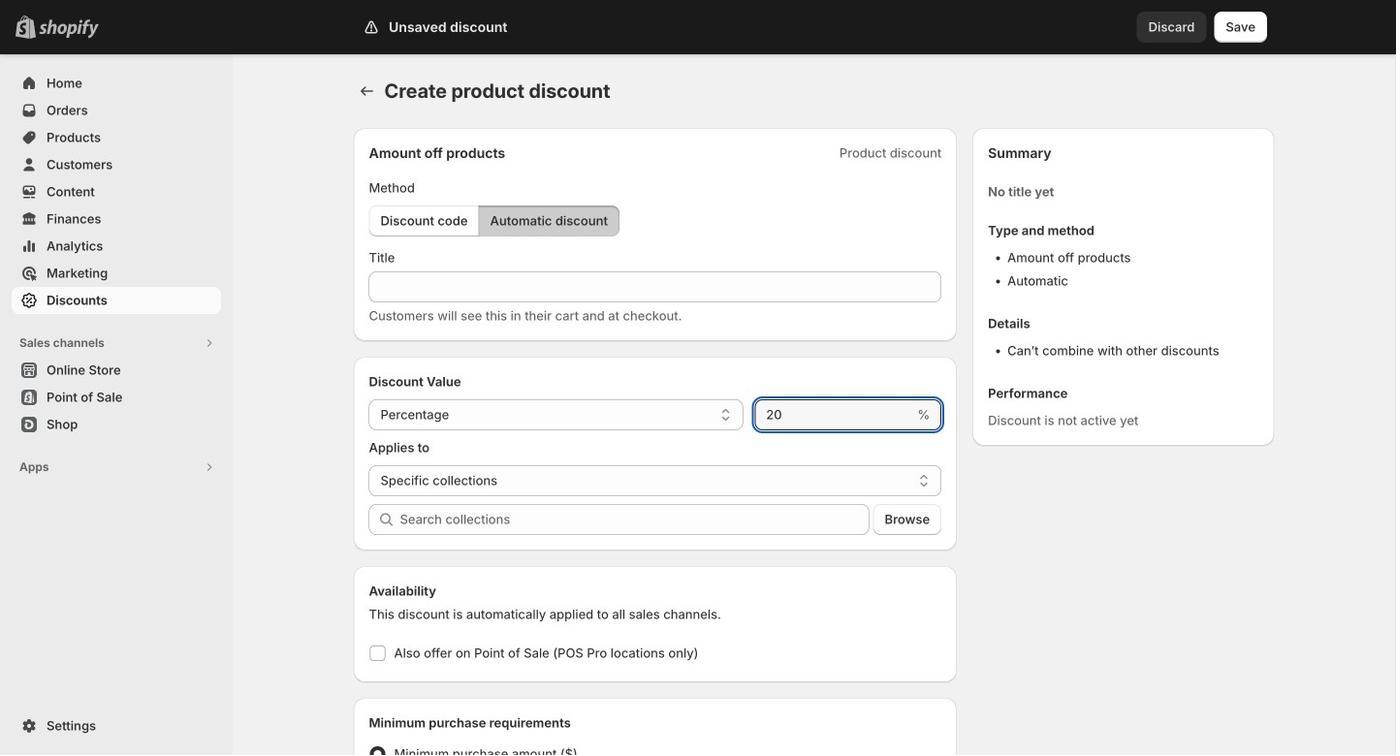 Task type: describe. For each thing, give the bounding box(es) containing it.
Search collections text field
[[400, 504, 870, 535]]



Task type: locate. For each thing, give the bounding box(es) containing it.
None text field
[[369, 272, 942, 303]]

None text field
[[755, 400, 914, 431]]

shopify image
[[39, 19, 99, 39]]



